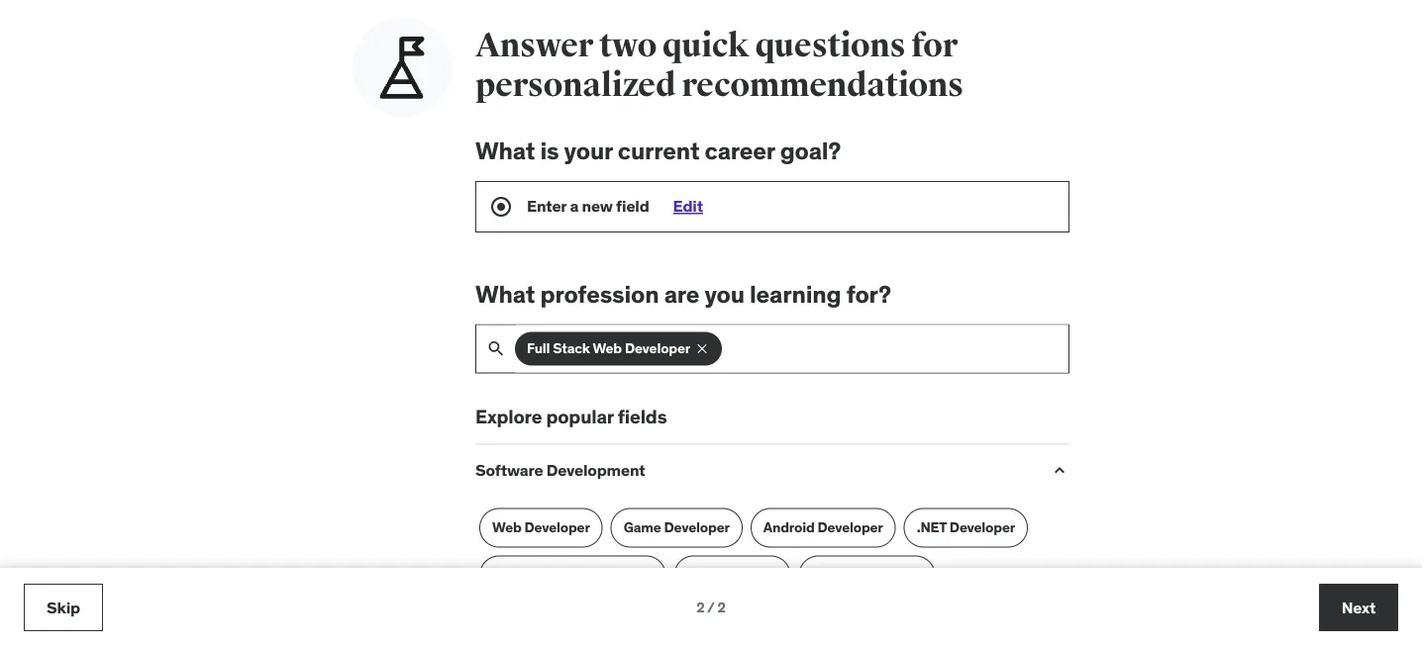 Task type: describe. For each thing, give the bounding box(es) containing it.
enter
[[527, 196, 567, 217]]

questions
[[755, 25, 905, 66]]

software development
[[475, 460, 645, 481]]

career
[[705, 136, 775, 166]]

answer two quick questions for personalized recommendations
[[475, 25, 963, 106]]

explore
[[475, 405, 542, 429]]

0 vertical spatial full stack web developer button
[[515, 333, 722, 367]]

.net developer button
[[904, 509, 1028, 549]]

learning
[[750, 280, 841, 309]]

what profession are you learning for?
[[475, 280, 891, 309]]

1 horizontal spatial full
[[688, 614, 711, 632]]

2 2 from the left
[[718, 599, 726, 617]]

devops engineer button
[[798, 556, 936, 596]]

android
[[763, 519, 815, 537]]

edit
[[673, 196, 703, 217]]

back end web developer button
[[479, 556, 666, 596]]

goal?
[[780, 136, 841, 166]]

developer up data
[[664, 519, 730, 537]]

web right 2 / 2 at bottom
[[753, 614, 783, 632]]

are
[[664, 280, 699, 309]]

profession
[[540, 280, 659, 309]]

developer down devops
[[786, 614, 851, 632]]

engineer for data engineer
[[720, 567, 778, 585]]

answer
[[475, 25, 593, 66]]

what for what profession are you learning for?
[[475, 280, 535, 309]]

edit button
[[673, 196, 703, 217]]

software development button
[[475, 460, 1034, 481]]

data
[[687, 567, 717, 585]]

recommendations
[[682, 65, 963, 106]]

data engineer
[[687, 567, 778, 585]]

explore popular fields
[[475, 405, 667, 429]]

1 2 from the left
[[696, 599, 705, 617]]

popular
[[546, 405, 614, 429]]

for
[[911, 25, 958, 66]]

you
[[705, 280, 745, 309]]

software
[[475, 460, 543, 481]]

what is your current career goal?
[[475, 136, 841, 166]]

enter a new field
[[527, 196, 649, 217]]

personalized
[[475, 65, 676, 106]]

android developer button
[[750, 509, 896, 549]]

development
[[546, 460, 645, 481]]

engineer for devops engineer
[[865, 567, 923, 585]]

0 horizontal spatial stack
[[553, 340, 590, 358]]

Find a profession text field
[[516, 326, 1069, 373]]

web inside web developer button
[[492, 519, 521, 537]]

1 vertical spatial full stack web developer
[[688, 614, 851, 632]]

web developer button
[[479, 509, 603, 549]]

end
[[527, 567, 553, 585]]

1 horizontal spatial stack
[[714, 614, 751, 632]]



Task type: vqa. For each thing, say whether or not it's contained in the screenshot.
What for What profession are you learning for?
yes



Task type: locate. For each thing, give the bounding box(es) containing it.
2 engineer from the left
[[865, 567, 923, 585]]

two
[[599, 25, 656, 66]]

devops
[[811, 567, 862, 585]]

skip
[[47, 598, 80, 618]]

android developer
[[763, 519, 883, 537]]

full
[[527, 340, 550, 358], [688, 614, 711, 632]]

1 horizontal spatial 2
[[718, 599, 726, 617]]

engineer
[[720, 567, 778, 585], [865, 567, 923, 585]]

is
[[540, 136, 559, 166]]

what left is
[[475, 136, 535, 166]]

engineer right devops
[[865, 567, 923, 585]]

1 vertical spatial full
[[688, 614, 711, 632]]

engineer inside button
[[720, 567, 778, 585]]

game developer button
[[611, 509, 742, 549]]

developer left the deselect image on the bottom left
[[625, 340, 690, 358]]

current
[[618, 136, 700, 166]]

what
[[475, 136, 535, 166], [475, 280, 535, 309]]

quick
[[662, 25, 749, 66]]

full right submit search icon
[[527, 340, 550, 358]]

1 what from the top
[[475, 136, 535, 166]]

0 horizontal spatial engineer
[[720, 567, 778, 585]]

stack down profession
[[553, 340, 590, 358]]

game developer
[[624, 519, 730, 537]]

stack down 'data engineer' button
[[714, 614, 751, 632]]

small image
[[1050, 461, 1070, 481]]

for?
[[846, 280, 891, 309]]

full stack web developer button down 'data engineer' button
[[676, 604, 863, 644]]

what up submit search icon
[[475, 280, 535, 309]]

0 vertical spatial full
[[527, 340, 550, 358]]

field
[[616, 196, 649, 217]]

next button
[[1319, 584, 1398, 632]]

developer
[[625, 340, 690, 358], [524, 519, 590, 537], [664, 519, 730, 537], [817, 519, 883, 537], [950, 519, 1015, 537], [587, 567, 653, 585], [786, 614, 851, 632]]

0 horizontal spatial full
[[527, 340, 550, 358]]

new
[[582, 196, 613, 217]]

data engineer button
[[674, 556, 791, 596]]

developer right .net
[[950, 519, 1015, 537]]

full stack web developer button down profession
[[515, 333, 722, 367]]

1 horizontal spatial engineer
[[865, 567, 923, 585]]

stack
[[553, 340, 590, 358], [714, 614, 751, 632]]

engineer inside button
[[865, 567, 923, 585]]

web down profession
[[593, 340, 622, 358]]

submit search image
[[486, 340, 506, 360]]

2 / 2
[[696, 599, 726, 617]]

web right end at the left of page
[[555, 567, 585, 585]]

next
[[1342, 598, 1376, 618]]

1 vertical spatial full stack web developer button
[[676, 604, 863, 644]]

full stack web developer down profession
[[527, 340, 690, 358]]

deselect image
[[694, 342, 710, 358]]

back end web developer
[[492, 567, 653, 585]]

full stack web developer
[[527, 340, 690, 358], [688, 614, 851, 632]]

1 engineer from the left
[[720, 567, 778, 585]]

a
[[570, 196, 578, 217]]

full stack web developer down 'data engineer' button
[[688, 614, 851, 632]]

engineer right data
[[720, 567, 778, 585]]

1 vertical spatial what
[[475, 280, 535, 309]]

web inside back end web developer button
[[555, 567, 585, 585]]

0 vertical spatial stack
[[553, 340, 590, 358]]

2 right /
[[718, 599, 726, 617]]

what for what is your current career goal?
[[475, 136, 535, 166]]

0 vertical spatial what
[[475, 136, 535, 166]]

.net
[[917, 519, 947, 537]]

0 vertical spatial full stack web developer
[[527, 340, 690, 358]]

/
[[707, 599, 715, 617]]

1 vertical spatial stack
[[714, 614, 751, 632]]

2
[[696, 599, 705, 617], [718, 599, 726, 617]]

2 what from the top
[[475, 280, 535, 309]]

full stack web developer button
[[515, 333, 722, 367], [676, 604, 863, 644]]

fields
[[618, 405, 667, 429]]

.net developer
[[917, 519, 1015, 537]]

devops engineer
[[811, 567, 923, 585]]

developer up devops
[[817, 519, 883, 537]]

web
[[593, 340, 622, 358], [492, 519, 521, 537], [555, 567, 585, 585], [753, 614, 783, 632]]

your
[[564, 136, 613, 166]]

web up back
[[492, 519, 521, 537]]

0 horizontal spatial 2
[[696, 599, 705, 617]]

developer down game
[[587, 567, 653, 585]]

back
[[492, 567, 525, 585]]

skip link
[[24, 584, 103, 632]]

2 left /
[[696, 599, 705, 617]]

full down data
[[688, 614, 711, 632]]

web developer
[[492, 519, 590, 537]]

game
[[624, 519, 661, 537]]

developer up the back end web developer
[[524, 519, 590, 537]]



